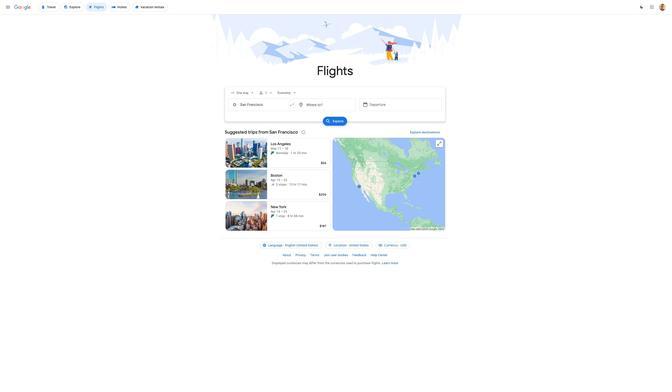 Task type: vqa. For each thing, say whether or not it's contained in the screenshot.
56 us dollars text box Frontier icon
yes



Task type: locate. For each thing, give the bounding box(es) containing it.
1 vertical spatial  image
[[288, 183, 289, 187]]

2 frontier image from the top
[[271, 215, 274, 218]]

2 horizontal spatial  image
[[289, 151, 290, 155]]

None field
[[229, 89, 256, 97], [276, 89, 299, 97], [229, 89, 256, 97], [276, 89, 299, 97]]

0 vertical spatial frontier image
[[271, 151, 274, 155]]

1 frontier image from the top
[[271, 151, 274, 155]]

2 vertical spatial  image
[[286, 214, 287, 219]]

0 vertical spatial  image
[[289, 151, 290, 155]]

frontier image for  icon for 56 us dollars "text field"
[[271, 151, 274, 155]]

1 horizontal spatial  image
[[288, 183, 289, 187]]

1 vertical spatial frontier image
[[271, 215, 274, 218]]

frontier image
[[271, 151, 274, 155], [271, 215, 274, 218]]

 image
[[289, 151, 290, 155], [288, 183, 289, 187], [286, 214, 287, 219]]

suggested trips from san francisco region
[[225, 127, 446, 233]]

0 horizontal spatial  image
[[286, 214, 287, 219]]



Task type: describe. For each thing, give the bounding box(es) containing it.
frontier image for  icon corresponding to 187 us dollars text box
[[271, 215, 274, 218]]

main menu image
[[5, 4, 11, 10]]

206 US dollars text field
[[319, 193, 327, 197]]

Flight search field
[[221, 87, 449, 127]]

Where from? text field
[[229, 99, 291, 111]]

Departure text field
[[370, 99, 438, 111]]

 image for 187 us dollars text box
[[286, 214, 287, 219]]

187 US dollars text field
[[320, 224, 327, 228]]

change appearance image
[[637, 2, 647, 12]]

Where to?  text field
[[293, 99, 356, 111]]

 image for 56 us dollars "text field"
[[289, 151, 290, 155]]

56 US dollars text field
[[321, 161, 327, 165]]

frontier, spirit, and sun country airlines image
[[271, 183, 274, 187]]

 image for the '206 us dollars' text box
[[288, 183, 289, 187]]



